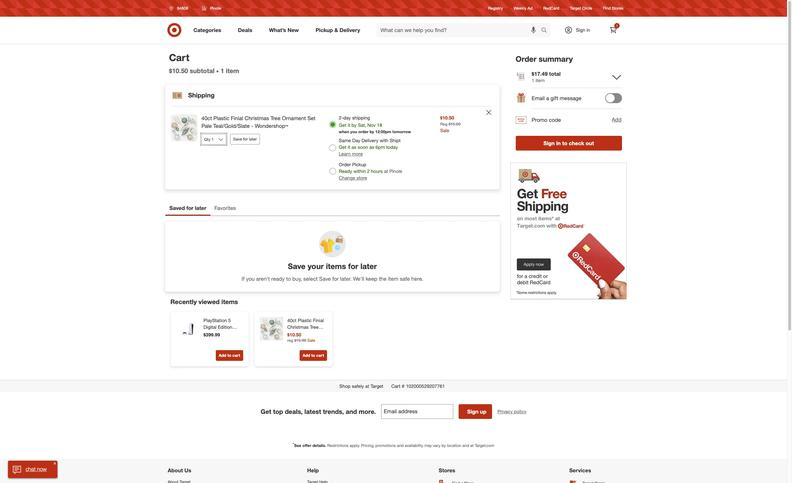 Task type: vqa. For each thing, say whether or not it's contained in the screenshot.
1st as from right
yes



Task type: describe. For each thing, give the bounding box(es) containing it.
2 vertical spatial get
[[261, 408, 271, 416]]

plastic for pale
[[213, 115, 229, 122]]

target circle
[[570, 6, 592, 11]]

add to cart
[[303, 353, 324, 358]]

weekly ad link
[[514, 5, 533, 11]]

cart for cart
[[169, 51, 189, 63]]

registry
[[488, 6, 503, 11]]

save your items for later
[[288, 262, 377, 271]]

more.
[[359, 408, 376, 416]]

offer
[[303, 443, 311, 448]]

registry link
[[488, 5, 503, 11]]

What can we help you find? suggestions appear below search field
[[377, 23, 543, 37]]

0 vertical spatial item
[[226, 67, 239, 75]]

ready
[[339, 169, 352, 174]]

redcard link
[[543, 5, 559, 11]]

plastic for -
[[298, 318, 312, 324]]

40ct plastic finial christmas tree ornament set pale teal/gold/slate - wondershop™ link
[[201, 115, 319, 130]]

cart inside '$399.99 add to cart'
[[232, 353, 240, 358]]

safely
[[352, 384, 364, 389]]

promo code
[[532, 117, 561, 123]]

* see offer details. restrictions apply. pricing, promotions and availability may vary by location and at target.com
[[293, 442, 494, 448]]

favorites
[[214, 205, 236, 212]]

pinole button
[[198, 2, 226, 14]]

1 horizontal spatial stores
[[612, 6, 624, 11]]

item quantity updated to 1.
[[339, 448, 396, 454]]

gift
[[551, 95, 559, 102]]

search
[[538, 27, 554, 34]]

soon
[[358, 144, 368, 150]]

cart inside add to cart button
[[316, 353, 324, 358]]

help
[[307, 468, 319, 474]]

2
[[367, 169, 370, 174]]

40ct for 40ct plastic finial christmas tree ornament set pale teal/gold/slate - wondershop™
[[201, 115, 212, 122]]

shop safely at target
[[340, 384, 383, 389]]

sat,
[[358, 122, 366, 128]]

sign for sign in
[[576, 27, 585, 33]]

$10.50 reg $15.00 sale
[[440, 115, 461, 133]]

add to cart button for 40ct plastic finial christmas tree ornament set - wondershop™
[[300, 351, 327, 361]]

for inside saved for later link
[[186, 205, 193, 212]]

sign up
[[467, 409, 487, 415]]

add inside '$399.99 add to cart'
[[219, 353, 226, 358]]

5
[[228, 318, 231, 324]]

learn more button
[[339, 151, 363, 157]]

shipping
[[352, 115, 370, 121]]

tomorrow
[[392, 129, 411, 134]]

hours
[[371, 169, 383, 174]]

apply.
[[350, 443, 360, 448]]

item inside $17.49 total 1 item
[[536, 77, 545, 83]]

0 horizontal spatial by
[[352, 122, 357, 128]]

keep
[[366, 276, 378, 282]]

18
[[377, 122, 382, 128]]

shop
[[340, 384, 351, 389]]

wondershop™ inside 40ct plastic finial christmas tree ornament set pale teal/gold/slate - wondershop™
[[255, 123, 288, 129]]

cart for cart # 102000529207761
[[391, 384, 401, 389]]

40ct for 40ct plastic finial christmas tree ornament set - wondershop™
[[287, 318, 297, 324]]

ad
[[528, 6, 533, 11]]

same
[[339, 138, 351, 143]]

by for pricing,
[[442, 443, 446, 448]]

playstation 5 digital edition console link
[[203, 318, 242, 337]]

set for 40ct plastic finial christmas tree ornament set pale teal/gold/slate - wondershop™
[[307, 115, 316, 122]]

1 as from the left
[[352, 144, 356, 150]]

$10.50 for reg
[[440, 115, 454, 121]]

if you aren't ready to buy, select save for later. we'll keep the item safe here.
[[242, 276, 423, 282]]

chat now dialog
[[8, 461, 57, 478]]

about us
[[168, 468, 191, 474]]

out
[[586, 140, 594, 147]]

✕ button
[[52, 461, 57, 466]]

- inside "40ct plastic finial christmas tree ornament set - wondershop™"
[[318, 331, 320, 337]]

item
[[339, 448, 348, 454]]

delivery for day
[[362, 138, 379, 143]]

sign for sign up
[[467, 409, 479, 415]]

what's
[[269, 27, 286, 33]]

0 horizontal spatial and
[[346, 408, 357, 416]]

✕
[[53, 462, 56, 466]]

2 vertical spatial later
[[361, 262, 377, 271]]

sign for sign in to check out
[[544, 140, 555, 147]]

select
[[303, 276, 318, 282]]

today
[[386, 144, 398, 150]]

recently
[[170, 298, 197, 306]]

pinole inside dropdown button
[[210, 6, 221, 11]]

set for 40ct plastic finial christmas tree ornament set - wondershop™
[[310, 331, 317, 337]]

later for save for later
[[249, 137, 257, 142]]

1 vertical spatial you
[[246, 276, 255, 282]]

save for save for later
[[233, 137, 242, 142]]

$399.99 add to cart
[[203, 332, 240, 358]]

here.
[[411, 276, 423, 282]]

for left later.
[[332, 276, 339, 282]]

finial for teal/gold/slate
[[231, 115, 243, 122]]

same day delivery with shipt get it as soon as 6pm today learn more
[[339, 138, 401, 157]]

pickup & delivery
[[316, 27, 360, 33]]

viewed
[[199, 298, 220, 306]]

reg
[[440, 122, 448, 127]]

in for sign in to check out
[[557, 140, 561, 147]]

store
[[357, 175, 367, 181]]

1.
[[392, 448, 396, 454]]

chat now
[[25, 466, 46, 473]]

6pm
[[376, 144, 385, 150]]

edition
[[218, 325, 232, 330]]

2-
[[339, 115, 343, 121]]

1 for 1
[[616, 24, 618, 28]]

trends,
[[323, 408, 344, 416]]

tree for wondershop™
[[310, 325, 319, 330]]

tree for teal/gold/slate
[[271, 115, 281, 122]]

1 vertical spatial at
[[365, 384, 369, 389]]

order for order pickup ready within 2 hours at pinole change store
[[339, 162, 351, 168]]

40ct plastic finial christmas tree ornament set pale teal/gold/slate - wondershop&#8482; image
[[171, 115, 197, 141]]

$399.99
[[203, 332, 220, 338]]

shipt
[[390, 138, 401, 143]]

get free shipping on hundreds of thousands of items* with target redcard. apply now for a credit or debit redcard. *some restrictions apply. image
[[511, 163, 627, 300]]

delivery for &
[[340, 27, 360, 33]]

saved
[[169, 205, 185, 212]]

pale
[[201, 123, 212, 129]]

playstation 5 digital edition console
[[203, 318, 232, 337]]

2-day shipping get it by sat, nov 18 when you order by 12:00pm tomorrow
[[339, 115, 411, 134]]

saved for later link
[[165, 202, 210, 216]]

christmas for wondershop™
[[287, 325, 309, 330]]

1 vertical spatial stores
[[439, 468, 455, 474]]

40ct plastic finial christmas tree ornament set - wondershop™
[[287, 318, 324, 344]]

pricing,
[[361, 443, 374, 448]]

0 horizontal spatial pickup
[[316, 27, 333, 33]]

get inside 2-day shipping get it by sat, nov 18 when you order by 12:00pm tomorrow
[[339, 122, 347, 128]]

find stores
[[603, 6, 624, 11]]

in for sign in
[[587, 27, 590, 33]]

categories
[[193, 27, 221, 33]]

now
[[37, 466, 46, 473]]

none radio inside cart item ready to fulfill group
[[330, 121, 336, 128]]

you inside 2-day shipping get it by sat, nov 18 when you order by 12:00pm tomorrow
[[350, 129, 357, 134]]

ready
[[271, 276, 285, 282]]

find
[[603, 6, 611, 11]]

at inside * see offer details. restrictions apply. pricing, promotions and availability may vary by location and at target.com
[[470, 443, 474, 448]]

within
[[354, 169, 366, 174]]

restrictions
[[327, 443, 349, 448]]

94806 button
[[165, 2, 195, 14]]

ornament for 40ct plastic finial christmas tree ornament set - wondershop™
[[287, 331, 308, 337]]

more
[[352, 151, 363, 157]]

2 horizontal spatial and
[[462, 443, 469, 448]]

sign in to check out
[[544, 140, 594, 147]]

later.
[[340, 276, 352, 282]]

latest
[[304, 408, 321, 416]]

check
[[569, 140, 585, 147]]

add for add
[[612, 116, 622, 123]]



Task type: locate. For each thing, give the bounding box(es) containing it.
2 add to cart button from the left
[[300, 351, 327, 361]]

add
[[612, 116, 622, 123], [219, 353, 226, 358], [303, 353, 310, 358]]

sale for $10.50 reg $15.00 sale
[[440, 127, 449, 133]]

weekly
[[514, 6, 527, 11]]

nov
[[367, 122, 376, 128]]

2 horizontal spatial add
[[612, 116, 622, 123]]

item right the
[[388, 276, 398, 282]]

to down $10.50 reg $15.00 sale
[[311, 353, 315, 358]]

promo
[[532, 117, 548, 123]]

$10.50 inside $10.50 reg $15.00 sale
[[440, 115, 454, 121]]

get up when
[[339, 122, 347, 128]]

pickup left the &
[[316, 27, 333, 33]]

teal/gold/slate
[[213, 123, 250, 129]]

2 horizontal spatial later
[[361, 262, 377, 271]]

you
[[350, 129, 357, 134], [246, 276, 255, 282]]

0 vertical spatial ornament
[[282, 115, 306, 122]]

0 vertical spatial at
[[384, 169, 388, 174]]

1 horizontal spatial pinole
[[389, 169, 402, 174]]

target
[[570, 6, 581, 11], [371, 384, 383, 389]]

2 horizontal spatial save
[[319, 276, 331, 282]]

0 horizontal spatial plastic
[[213, 115, 229, 122]]

ornament for 40ct plastic finial christmas tree ornament set pale teal/gold/slate - wondershop™
[[282, 115, 306, 122]]

0 horizontal spatial add
[[219, 353, 226, 358]]

order pickup ready within 2 hours at pinole change store
[[339, 162, 402, 181]]

40ct up pale
[[201, 115, 212, 122]]

plastic up $10.50 reg $15.00 sale
[[298, 318, 312, 324]]

94806
[[177, 6, 188, 11]]

0 horizontal spatial add to cart button
[[216, 351, 243, 361]]

40ct plastic finial christmas tree ornament set pale teal/gold/slate - wondershop™
[[201, 115, 316, 129]]

as left 6pm
[[369, 144, 374, 150]]

finial up 'teal/gold/slate'
[[231, 115, 243, 122]]

cart item ready to fulfill group
[[165, 107, 500, 190]]

christmas inside 40ct plastic finial christmas tree ornament set pale teal/gold/slate - wondershop™
[[245, 115, 269, 122]]

$15.00 for $10.50 reg $15.00 sale
[[294, 338, 306, 343]]

it down 'day'
[[348, 122, 350, 128]]

pinole
[[210, 6, 221, 11], [389, 169, 402, 174]]

0 horizontal spatial cart
[[169, 51, 189, 63]]

pickup up within
[[352, 162, 366, 168]]

1 horizontal spatial save
[[288, 262, 306, 271]]

target left circle
[[570, 6, 581, 11]]

in left check
[[557, 140, 561, 147]]

0 vertical spatial sign
[[576, 27, 585, 33]]

1 horizontal spatial delivery
[[362, 138, 379, 143]]

order up ready
[[339, 162, 351, 168]]

target right safely
[[371, 384, 383, 389]]

items up if you aren't ready to buy, select save for later. we'll keep the item safe here.
[[326, 262, 346, 271]]

0 vertical spatial stores
[[612, 6, 624, 11]]

0 vertical spatial delivery
[[340, 27, 360, 33]]

target inside "link"
[[570, 6, 581, 11]]

0 vertical spatial 40ct
[[201, 115, 212, 122]]

circle
[[582, 6, 592, 11]]

order for order summary
[[516, 54, 537, 63]]

0 vertical spatial wondershop™
[[255, 123, 288, 129]]

1
[[616, 24, 618, 28], [221, 67, 224, 75], [532, 77, 535, 83]]

and left 'more.'
[[346, 408, 357, 416]]

0 vertical spatial save
[[233, 137, 242, 142]]

it inside 2-day shipping get it by sat, nov 18 when you order by 12:00pm tomorrow
[[348, 122, 350, 128]]

weekly ad
[[514, 6, 533, 11]]

12:00pm
[[375, 129, 391, 134]]

None radio
[[330, 121, 336, 128]]

to left check
[[563, 140, 568, 147]]

add button
[[612, 116, 622, 124]]

order up $17.49 in the top right of the page
[[516, 54, 537, 63]]

items for viewed
[[221, 298, 238, 306]]

later down 40ct plastic finial christmas tree ornament set pale teal/gold/slate - wondershop™ on the left top
[[249, 137, 257, 142]]

2 as from the left
[[369, 144, 374, 150]]

by inside * see offer details. restrictions apply. pricing, promotions and availability may vary by location and at target.com
[[442, 443, 446, 448]]

playstation
[[203, 318, 227, 324]]

-
[[251, 123, 253, 129], [318, 331, 320, 337]]

save inside button
[[233, 137, 242, 142]]

sign in
[[576, 27, 590, 33]]

1 horizontal spatial christmas
[[287, 325, 309, 330]]

1 down find stores link
[[616, 24, 618, 28]]

we'll
[[353, 276, 364, 282]]

recently viewed items
[[170, 298, 238, 306]]

1 cart from the left
[[232, 353, 240, 358]]

1 vertical spatial get
[[339, 144, 347, 150]]

0 horizontal spatial at
[[365, 384, 369, 389]]

save for save your items for later
[[288, 262, 306, 271]]

set left the 2-
[[307, 115, 316, 122]]

delivery up soon
[[362, 138, 379, 143]]

1 vertical spatial delivery
[[362, 138, 379, 143]]

sale for $10.50 reg $15.00 sale
[[307, 338, 315, 343]]

tree inside 40ct plastic finial christmas tree ornament set pale teal/gold/slate - wondershop™
[[271, 115, 281, 122]]

for up we'll
[[348, 262, 358, 271]]

cart down 40ct plastic finial christmas tree ornament set - wondershop™ link
[[316, 353, 324, 358]]

1 horizontal spatial at
[[384, 169, 388, 174]]

1 for 1 item
[[221, 67, 224, 75]]

at left the target.com
[[470, 443, 474, 448]]

and right location
[[462, 443, 469, 448]]

item down $17.49 in the top right of the page
[[536, 77, 545, 83]]

1 vertical spatial pinole
[[389, 169, 402, 174]]

0 vertical spatial christmas
[[245, 115, 269, 122]]

0 vertical spatial get
[[339, 122, 347, 128]]

1 horizontal spatial add
[[303, 353, 310, 358]]

0 horizontal spatial tree
[[271, 115, 281, 122]]

1 vertical spatial $10.50
[[440, 115, 454, 121]]

0 horizontal spatial later
[[195, 205, 206, 212]]

by right vary
[[442, 443, 446, 448]]

pinole inside order pickup ready within 2 hours at pinole change store
[[389, 169, 402, 174]]

delivery right the &
[[340, 27, 360, 33]]

- right $10.50 reg $15.00 sale
[[318, 331, 320, 337]]

2 vertical spatial by
[[442, 443, 446, 448]]

digital
[[203, 325, 217, 330]]

by down nov
[[370, 129, 374, 134]]

email a gift message
[[532, 95, 582, 102]]

items for your
[[326, 262, 346, 271]]

1 vertical spatial cart
[[391, 384, 401, 389]]

get left the top
[[261, 408, 271, 416]]

pinole up categories link at the left of page
[[210, 6, 221, 11]]

1 horizontal spatial -
[[318, 331, 320, 337]]

0 horizontal spatial pinole
[[210, 6, 221, 11]]

cart left #
[[391, 384, 401, 389]]

1 link
[[606, 23, 621, 37]]

find stores link
[[603, 5, 624, 11]]

sign down target circle "link"
[[576, 27, 585, 33]]

sale inside $10.50 reg $15.00 sale
[[307, 338, 315, 343]]

1 vertical spatial plastic
[[298, 318, 312, 324]]

new
[[288, 27, 299, 33]]

to down edition
[[227, 353, 231, 358]]

as down day
[[352, 144, 356, 150]]

about
[[168, 468, 183, 474]]

$15.00 inside $10.50 reg $15.00 sale
[[449, 122, 461, 127]]

stores down location
[[439, 468, 455, 474]]

you right if
[[246, 276, 255, 282]]

christmas up save for later
[[245, 115, 269, 122]]

wondershop™ inside "40ct plastic finial christmas tree ornament set - wondershop™"
[[287, 338, 316, 344]]

1 horizontal spatial you
[[350, 129, 357, 134]]

#
[[402, 384, 405, 389]]

sign down promo code
[[544, 140, 555, 147]]

$10.50 inside $10.50 reg $15.00 sale
[[287, 332, 301, 338]]

cart down the playstation 5 digital edition console "link"
[[232, 353, 240, 358]]

1 down $17.49 in the top right of the page
[[532, 77, 535, 83]]

add to cart button down $399.99
[[216, 351, 243, 361]]

privacy policy
[[498, 409, 527, 415]]

1 vertical spatial it
[[348, 144, 350, 150]]

1 horizontal spatial $10.50
[[287, 332, 301, 338]]

$17.49 total 1 item
[[532, 70, 561, 83]]

set up the add to cart
[[310, 331, 317, 337]]

2 horizontal spatial 1
[[616, 24, 618, 28]]

sign in link
[[559, 23, 601, 37]]

wondershop™ up the add to cart
[[287, 338, 316, 344]]

0 horizontal spatial order
[[339, 162, 351, 168]]

40ct plastic finial christmas tree ornament set - wondershop™ image
[[260, 318, 283, 341], [260, 318, 283, 341]]

sign left the up
[[467, 409, 479, 415]]

wondershop™
[[255, 123, 288, 129], [287, 338, 316, 344]]

1 vertical spatial wondershop™
[[287, 338, 316, 344]]

0 horizontal spatial delivery
[[340, 27, 360, 33]]

1 horizontal spatial order
[[516, 54, 537, 63]]

items up 5
[[221, 298, 238, 306]]

stores
[[612, 6, 624, 11], [439, 468, 455, 474]]

0 vertical spatial target
[[570, 6, 581, 11]]

set inside 40ct plastic finial christmas tree ornament set pale teal/gold/slate - wondershop™
[[307, 115, 316, 122]]

1 horizontal spatial tree
[[310, 325, 319, 330]]

$15.00 inside $10.50 reg $15.00 sale
[[294, 338, 306, 343]]

christmas for teal/gold/slate
[[245, 115, 269, 122]]

when
[[339, 129, 349, 134]]

christmas up $10.50 reg $15.00 sale
[[287, 325, 309, 330]]

0 horizontal spatial $10.50
[[169, 67, 188, 75]]

0 vertical spatial tree
[[271, 115, 281, 122]]

40ct inside 40ct plastic finial christmas tree ornament set pale teal/gold/slate - wondershop™
[[201, 115, 212, 122]]

&
[[334, 27, 338, 33]]

$15.00 for $10.50 reg $15.00 sale
[[449, 122, 461, 127]]

save down 'teal/gold/slate'
[[233, 137, 242, 142]]

plastic inside "40ct plastic finial christmas tree ornament set - wondershop™"
[[298, 318, 312, 324]]

later right the saved
[[195, 205, 206, 212]]

2 vertical spatial save
[[319, 276, 331, 282]]

sale inside $10.50 reg $15.00 sale
[[440, 127, 449, 133]]

pinole right hours
[[389, 169, 402, 174]]

at right safely
[[365, 384, 369, 389]]

you up day
[[350, 129, 357, 134]]

1 horizontal spatial 40ct
[[287, 318, 297, 324]]

0 vertical spatial in
[[587, 27, 590, 33]]

2 horizontal spatial at
[[470, 443, 474, 448]]

wondershop™ up save for later
[[255, 123, 288, 129]]

0 horizontal spatial stores
[[439, 468, 455, 474]]

change
[[339, 175, 355, 181]]

1 it from the top
[[348, 122, 350, 128]]

playstation 5 digital edition console image
[[176, 318, 199, 341], [176, 318, 199, 341]]

at inside order pickup ready within 2 hours at pinole change store
[[384, 169, 388, 174]]

what's new link
[[263, 23, 307, 37]]

it up learn more button
[[348, 144, 350, 150]]

0 vertical spatial sale
[[440, 127, 449, 133]]

0 horizontal spatial 40ct
[[201, 115, 212, 122]]

0 horizontal spatial sign
[[467, 409, 479, 415]]

later for saved for later
[[195, 205, 206, 212]]

quantity
[[350, 448, 367, 454]]

order inside order pickup ready within 2 hours at pinole change store
[[339, 162, 351, 168]]

1 horizontal spatial items
[[326, 262, 346, 271]]

at right hours
[[384, 169, 388, 174]]

cart up $10.50 subtotal
[[169, 51, 189, 63]]

Store pickup radio
[[330, 168, 336, 175]]

0 vertical spatial $10.50
[[169, 67, 188, 75]]

get inside same day delivery with shipt get it as soon as 6pm today learn more
[[339, 144, 347, 150]]

finial for wondershop™
[[313, 318, 324, 324]]

0 horizontal spatial finial
[[231, 115, 243, 122]]

1 horizontal spatial sale
[[440, 127, 449, 133]]

sign
[[576, 27, 585, 33], [544, 140, 555, 147], [467, 409, 479, 415]]

2 horizontal spatial sign
[[576, 27, 585, 33]]

*
[[293, 442, 294, 446]]

1 horizontal spatial in
[[587, 27, 590, 33]]

for down 'teal/gold/slate'
[[243, 137, 248, 142]]

40ct inside "40ct plastic finial christmas tree ornament set - wondershop™"
[[287, 318, 297, 324]]

categories link
[[188, 23, 230, 37]]

for
[[243, 137, 248, 142], [186, 205, 193, 212], [348, 262, 358, 271], [332, 276, 339, 282]]

if
[[242, 276, 245, 282]]

1 horizontal spatial cart
[[391, 384, 401, 389]]

1 horizontal spatial pickup
[[352, 162, 366, 168]]

1 horizontal spatial item
[[388, 276, 398, 282]]

what's new
[[269, 27, 299, 33]]

0 horizontal spatial target
[[371, 384, 383, 389]]

it inside same day delivery with shipt get it as soon as 6pm today learn more
[[348, 144, 350, 150]]

finial up $10.50 reg $15.00 sale
[[313, 318, 324, 324]]

0 vertical spatial pinole
[[210, 6, 221, 11]]

None radio
[[330, 145, 336, 151]]

ornament inside "40ct plastic finial christmas tree ornament set - wondershop™"
[[287, 331, 308, 337]]

cart # 102000529207761
[[391, 384, 445, 389]]

save up the buy,
[[288, 262, 306, 271]]

item right subtotal
[[226, 67, 239, 75]]

christmas inside "40ct plastic finial christmas tree ornament set - wondershop™"
[[287, 325, 309, 330]]

$10.50 for subtotal
[[169, 67, 188, 75]]

order
[[358, 129, 369, 134]]

get up learn
[[339, 144, 347, 150]]

- inside 40ct plastic finial christmas tree ornament set pale teal/gold/slate - wondershop™
[[251, 123, 253, 129]]

0 vertical spatial pickup
[[316, 27, 333, 33]]

40ct up $10.50 reg $15.00 sale
[[287, 318, 297, 324]]

0 vertical spatial 1
[[616, 24, 618, 28]]

privacy policy link
[[498, 409, 527, 415]]

finial inside "40ct plastic finial christmas tree ornament set - wondershop™"
[[313, 318, 324, 324]]

later inside button
[[249, 137, 257, 142]]

top
[[273, 408, 283, 416]]

favorites link
[[210, 202, 240, 216]]

add for add to cart
[[303, 353, 310, 358]]

40ct
[[201, 115, 212, 122], [287, 318, 297, 324]]

up
[[480, 409, 487, 415]]

us
[[184, 468, 191, 474]]

message
[[560, 95, 582, 102]]

1 horizontal spatial add to cart button
[[300, 351, 327, 361]]

save for later
[[233, 137, 257, 142]]

availability
[[405, 443, 423, 448]]

1 vertical spatial target
[[371, 384, 383, 389]]

safe
[[400, 276, 410, 282]]

2 vertical spatial 1
[[532, 77, 535, 83]]

reg
[[287, 338, 293, 343]]

0 horizontal spatial christmas
[[245, 115, 269, 122]]

christmas
[[245, 115, 269, 122], [287, 325, 309, 330]]

1 vertical spatial sale
[[307, 338, 315, 343]]

1 vertical spatial sign
[[544, 140, 555, 147]]

0 horizontal spatial -
[[251, 123, 253, 129]]

policy
[[514, 409, 527, 415]]

1 right subtotal
[[221, 67, 224, 75]]

tree inside "40ct plastic finial christmas tree ornament set - wondershop™"
[[310, 325, 319, 330]]

None text field
[[381, 405, 454, 419]]

0 horizontal spatial items
[[221, 298, 238, 306]]

in inside button
[[557, 140, 561, 147]]

0 horizontal spatial in
[[557, 140, 561, 147]]

$10.50 for reg
[[287, 332, 301, 338]]

get top deals, latest trends, and more.
[[261, 408, 376, 416]]

item
[[226, 67, 239, 75], [536, 77, 545, 83], [388, 276, 398, 282]]

2 vertical spatial $10.50
[[287, 332, 301, 338]]

to left the buy,
[[286, 276, 291, 282]]

sale
[[440, 127, 449, 133], [307, 338, 315, 343]]

later up keep
[[361, 262, 377, 271]]

console
[[203, 331, 221, 337]]

target circle link
[[570, 5, 592, 11]]

sale up the add to cart
[[307, 338, 315, 343]]

finial inside 40ct plastic finial christmas tree ornament set pale teal/gold/slate - wondershop™
[[231, 115, 243, 122]]

the
[[379, 276, 387, 282]]

0 horizontal spatial as
[[352, 144, 356, 150]]

save
[[233, 137, 242, 142], [288, 262, 306, 271], [319, 276, 331, 282]]

0 vertical spatial later
[[249, 137, 257, 142]]

by
[[352, 122, 357, 128], [370, 129, 374, 134], [442, 443, 446, 448]]

ornament inside 40ct plastic finial christmas tree ornament set pale teal/gold/slate - wondershop™
[[282, 115, 306, 122]]

2 vertical spatial at
[[470, 443, 474, 448]]

by for sat,
[[370, 129, 374, 134]]

to left 1.
[[387, 448, 391, 454]]

1 horizontal spatial and
[[397, 443, 404, 448]]

in down circle
[[587, 27, 590, 33]]

- up save for later
[[251, 123, 253, 129]]

save for later button
[[230, 134, 260, 145]]

0 vertical spatial set
[[307, 115, 316, 122]]

1 horizontal spatial finial
[[313, 318, 324, 324]]

1 vertical spatial 1
[[221, 67, 224, 75]]

0 vertical spatial cart
[[169, 51, 189, 63]]

add to cart button down $10.50 reg $15.00 sale
[[300, 351, 327, 361]]

set inside "40ct plastic finial christmas tree ornament set - wondershop™"
[[310, 331, 317, 337]]

0 vertical spatial by
[[352, 122, 357, 128]]

plastic inside 40ct plastic finial christmas tree ornament set pale teal/gold/slate - wondershop™
[[213, 115, 229, 122]]

1 vertical spatial order
[[339, 162, 351, 168]]

1 vertical spatial item
[[536, 77, 545, 83]]

stores right find
[[612, 6, 624, 11]]

with
[[380, 138, 388, 143]]

aren't
[[256, 276, 270, 282]]

delivery inside same day delivery with shipt get it as soon as 6pm today learn more
[[362, 138, 379, 143]]

for inside the save for later button
[[243, 137, 248, 142]]

1 vertical spatial -
[[318, 331, 320, 337]]

save right select
[[319, 276, 331, 282]]

pickup inside order pickup ready within 2 hours at pinole change store
[[352, 162, 366, 168]]

0 vertical spatial items
[[326, 262, 346, 271]]

and right 1.
[[397, 443, 404, 448]]

40ct plastic finial christmas tree ornament set - wondershop™ link
[[287, 318, 326, 344]]

2 horizontal spatial by
[[442, 443, 446, 448]]

add to cart button for playstation 5 digital edition console
[[216, 351, 243, 361]]

target.com
[[475, 443, 494, 448]]

2 it from the top
[[348, 144, 350, 150]]

plastic up 'teal/gold/slate'
[[213, 115, 229, 122]]

0 horizontal spatial you
[[246, 276, 255, 282]]

privacy
[[498, 409, 513, 415]]

2 cart from the left
[[316, 353, 324, 358]]

1 item
[[221, 67, 239, 75]]

by left sat, on the top left of page
[[352, 122, 357, 128]]

for right the saved
[[186, 205, 193, 212]]

may
[[424, 443, 432, 448]]

to inside '$399.99 add to cart'
[[227, 353, 231, 358]]

1 vertical spatial save
[[288, 262, 306, 271]]

1 inside $17.49 total 1 item
[[532, 77, 535, 83]]

1 add to cart button from the left
[[216, 351, 243, 361]]

sale down reg
[[440, 127, 449, 133]]



